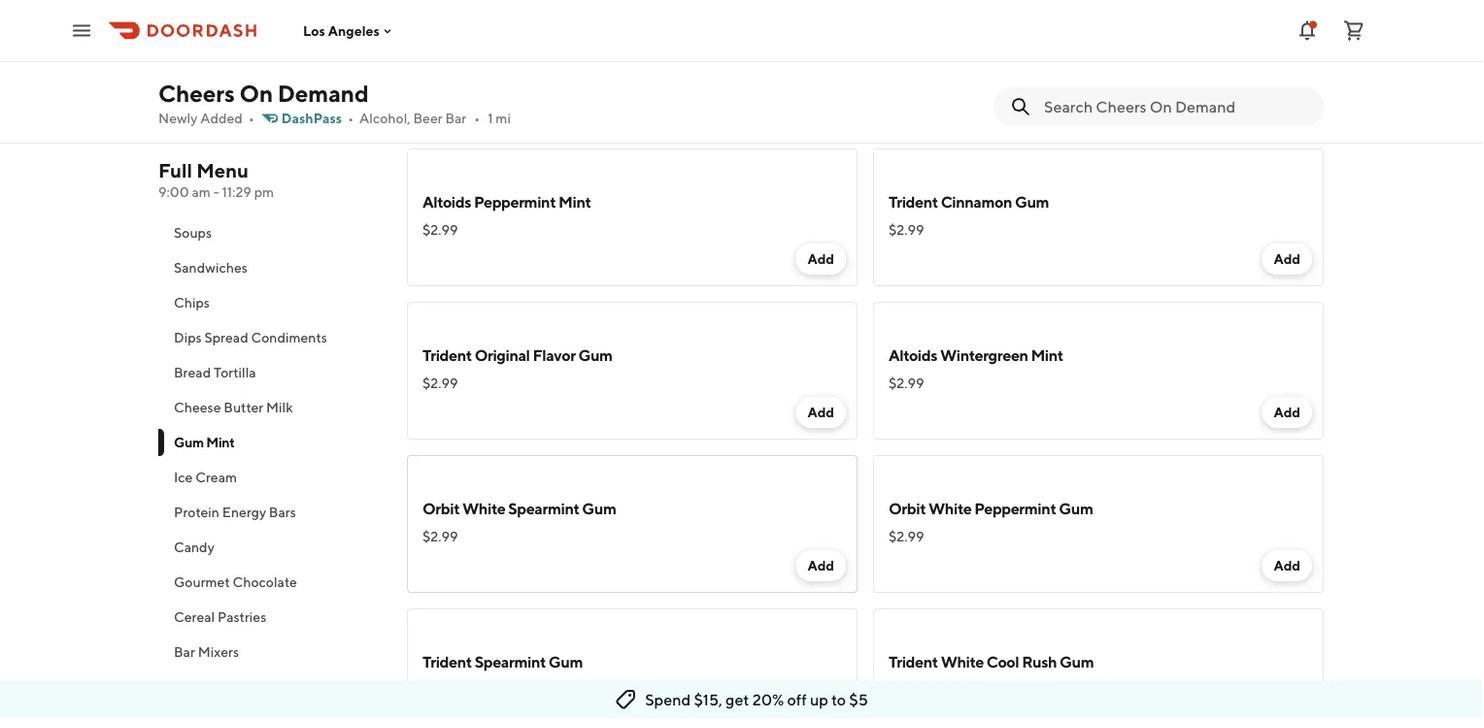 Task type: locate. For each thing, give the bounding box(es) containing it.
1
[[488, 110, 493, 126]]

1 orbit from the left
[[423, 500, 460, 518]]

mint for altoids peppermint mint
[[559, 193, 591, 211]]

1 vertical spatial bar
[[174, 645, 195, 661]]

•
[[249, 110, 254, 126], [348, 110, 354, 126], [474, 110, 480, 126]]

gum & mint
[[407, 106, 520, 131]]

$2.99 for trident spearmint gum
[[423, 682, 458, 698]]

add button for orbit white peppermint gum
[[1262, 551, 1312, 582]]

add button for trident original flavor gum
[[796, 397, 846, 428]]

$2.99 for orbit white peppermint gum
[[889, 529, 924, 545]]

2 • from the left
[[348, 110, 354, 126]]

altoids left wintergreen
[[889, 346, 937, 365]]

20%
[[752, 691, 784, 710]]

0 horizontal spatial beer
[[174, 679, 203, 696]]

soups
[[174, 225, 212, 241]]

milk
[[266, 400, 293, 416]]

on
[[239, 79, 273, 107]]

$2.99 down orbit white spearmint gum
[[423, 529, 458, 545]]

white for spearmint
[[462, 500, 505, 518]]

protein energy bars button
[[158, 495, 384, 530]]

bars
[[269, 505, 296, 521]]

newly
[[158, 110, 198, 126]]

gum
[[407, 106, 454, 131], [1015, 193, 1049, 211], [578, 346, 613, 365], [174, 435, 204, 451], [582, 500, 616, 518], [1059, 500, 1093, 518], [549, 653, 583, 672], [1060, 653, 1094, 672]]

tortilla
[[214, 365, 256, 381]]

orbit for orbit white peppermint gum
[[889, 500, 926, 518]]

$2.99 down "altoids peppermint mint"
[[423, 222, 458, 238]]

los angeles button
[[303, 23, 395, 39]]

gum mint
[[174, 435, 235, 451]]

chips
[[174, 295, 210, 311]]

0 items, open order cart image
[[1342, 19, 1366, 42]]

1 vertical spatial altoids
[[889, 346, 937, 365]]

mixers
[[198, 645, 239, 661]]

0 vertical spatial altoids
[[423, 193, 471, 211]]

white
[[462, 500, 505, 518], [929, 500, 972, 518], [941, 653, 984, 672]]

menu
[[196, 159, 249, 182]]

chocolate
[[233, 575, 297, 591]]

full
[[158, 159, 192, 182]]

0 horizontal spatial orbit
[[423, 500, 460, 518]]

original
[[475, 346, 530, 365]]

mi
[[496, 110, 511, 126]]

$2.99 down orbit white peppermint gum
[[889, 529, 924, 545]]

Item Search search field
[[1044, 96, 1308, 118]]

pm
[[254, 184, 274, 200]]

$2.99 for trident original flavor gum
[[423, 375, 458, 391]]

0 vertical spatial bar
[[445, 110, 467, 126]]

1 horizontal spatial orbit
[[889, 500, 926, 518]]

2 orbit from the left
[[889, 500, 926, 518]]

$2.99 for orbit white spearmint gum
[[423, 529, 458, 545]]

bread tortilla button
[[158, 356, 384, 390]]

3 • from the left
[[474, 110, 480, 126]]

cereal
[[174, 610, 215, 626]]

1 horizontal spatial •
[[348, 110, 354, 126]]

$2.99 down altoids wintergreen mint
[[889, 375, 924, 391]]

beer button
[[158, 670, 384, 705]]

cheese
[[174, 400, 221, 416]]

$2.99
[[423, 222, 458, 238], [889, 222, 924, 238], [423, 375, 458, 391], [889, 375, 924, 391], [423, 529, 458, 545], [889, 529, 924, 545], [423, 682, 458, 698], [889, 682, 924, 698]]

mint for altoids wintergreen mint
[[1031, 346, 1064, 365]]

bar inside button
[[174, 645, 195, 661]]

pastries
[[218, 610, 266, 626]]

peppermint
[[474, 193, 556, 211], [974, 500, 1056, 518]]

ice cream button
[[158, 460, 384, 495]]

$5
[[849, 691, 868, 710]]

dashpass •
[[281, 110, 354, 126]]

rush
[[1022, 653, 1057, 672]]

1 horizontal spatial beer
[[413, 110, 443, 126]]

add button
[[796, 244, 846, 275], [1262, 244, 1312, 275], [796, 397, 846, 428], [1262, 397, 1312, 428], [796, 551, 846, 582], [1262, 551, 1312, 582]]

spearmint
[[508, 500, 579, 518], [475, 653, 546, 672]]

mint
[[475, 106, 520, 131], [559, 193, 591, 211], [1031, 346, 1064, 365], [206, 435, 235, 451]]

2 horizontal spatial •
[[474, 110, 480, 126]]

0 horizontal spatial peppermint
[[474, 193, 556, 211]]

dips spread condiments
[[174, 330, 327, 346]]

wintergreen
[[940, 346, 1028, 365]]

• left alcohol,
[[348, 110, 354, 126]]

1 • from the left
[[249, 110, 254, 126]]

to
[[832, 691, 846, 710]]

altoids
[[423, 193, 471, 211], [889, 346, 937, 365]]

• right &
[[474, 110, 480, 126]]

bread tortilla
[[174, 365, 256, 381]]

beer
[[413, 110, 443, 126], [174, 679, 203, 696]]

cheers on demand
[[158, 79, 369, 107]]

mint for gum & mint
[[475, 106, 520, 131]]

beer left &
[[413, 110, 443, 126]]

bar mixers
[[174, 645, 239, 661]]

$2.99 down trident cinnamon gum
[[889, 222, 924, 238]]

bar left mixers
[[174, 645, 195, 661]]

spend
[[645, 691, 691, 710]]

1 horizontal spatial peppermint
[[974, 500, 1056, 518]]

orbit for orbit white spearmint gum
[[423, 500, 460, 518]]

1 vertical spatial beer
[[174, 679, 203, 696]]

altoids down "alcohol, beer bar • 1 mi"
[[423, 193, 471, 211]]

$2.99 for trident white cool rush gum
[[889, 682, 924, 698]]

0 horizontal spatial altoids
[[423, 193, 471, 211]]

flavor
[[533, 346, 576, 365]]

trident spearmint gum
[[423, 653, 583, 672]]

0 vertical spatial peppermint
[[474, 193, 556, 211]]

alcohol, beer bar • 1 mi
[[359, 110, 511, 126]]

add button for altoids peppermint mint
[[796, 244, 846, 275]]

trident
[[889, 193, 938, 211], [423, 346, 472, 365], [423, 653, 472, 672], [889, 653, 938, 672]]

$2.99 down trident spearmint gum
[[423, 682, 458, 698]]

beer down bar mixers
[[174, 679, 203, 696]]

1 horizontal spatial altoids
[[889, 346, 937, 365]]

add button for orbit white spearmint gum
[[796, 551, 846, 582]]

-
[[213, 184, 219, 200]]

0 horizontal spatial bar
[[174, 645, 195, 661]]

gourmet chocolate button
[[158, 565, 384, 600]]

spread
[[204, 330, 248, 346]]

0 horizontal spatial •
[[249, 110, 254, 126]]

$2.99 right $5 at bottom right
[[889, 682, 924, 698]]

bar left 1
[[445, 110, 467, 126]]

1 vertical spatial peppermint
[[974, 500, 1056, 518]]

notification bell image
[[1296, 19, 1319, 42]]

9:00
[[158, 184, 189, 200]]

$2.99 down the trident original flavor gum
[[423, 375, 458, 391]]

• down on
[[249, 110, 254, 126]]

bar
[[445, 110, 467, 126], [174, 645, 195, 661]]



Task type: vqa. For each thing, say whether or not it's contained in the screenshot.
Cheese
yes



Task type: describe. For each thing, give the bounding box(es) containing it.
candy
[[174, 540, 214, 556]]

condiments
[[251, 330, 327, 346]]

add for altoids peppermint mint
[[808, 251, 834, 267]]

los angeles
[[303, 23, 380, 39]]

trident white cool rush gum
[[889, 653, 1094, 672]]

trident for trident cinnamon gum
[[889, 193, 938, 211]]

chips button
[[158, 286, 384, 321]]

$2.99 for altoids wintergreen mint
[[889, 375, 924, 391]]

bar mixers button
[[158, 635, 384, 670]]

energy
[[222, 505, 266, 521]]

trident original flavor gum
[[423, 346, 613, 365]]

newly added •
[[158, 110, 254, 126]]

los
[[303, 23, 325, 39]]

am
[[192, 184, 211, 200]]

1 vertical spatial spearmint
[[475, 653, 546, 672]]

altoids for altoids peppermint mint
[[423, 193, 471, 211]]

1 horizontal spatial bar
[[445, 110, 467, 126]]

trident for trident spearmint gum
[[423, 653, 472, 672]]

dips spread condiments button
[[158, 321, 384, 356]]

gourmet chocolate
[[174, 575, 297, 591]]

cheese butter milk
[[174, 400, 293, 416]]

add for trident cinnamon gum
[[1274, 251, 1301, 267]]

add for altoids wintergreen mint
[[1274, 405, 1301, 421]]

$2.99 for trident cinnamon gum
[[889, 222, 924, 238]]

angeles
[[328, 23, 380, 39]]

$2.99 for altoids peppermint mint
[[423, 222, 458, 238]]

dips
[[174, 330, 202, 346]]

sandwiches
[[174, 260, 248, 276]]

cereal pastries
[[174, 610, 266, 626]]

cool
[[987, 653, 1019, 672]]

0 vertical spatial beer
[[413, 110, 443, 126]]

trident for trident white cool rush gum
[[889, 653, 938, 672]]

add for orbit white peppermint gum
[[1274, 558, 1301, 574]]

add button for trident cinnamon gum
[[1262, 244, 1312, 275]]

trident for trident original flavor gum
[[423, 346, 472, 365]]

bread
[[174, 365, 211, 381]]

cream
[[195, 470, 237, 486]]

added
[[200, 110, 243, 126]]

get
[[726, 691, 749, 710]]

cheese butter milk button
[[158, 390, 384, 425]]

add for trident original flavor gum
[[808, 405, 834, 421]]

dashpass
[[281, 110, 342, 126]]

butter
[[224, 400, 263, 416]]

soups button
[[158, 216, 384, 251]]

altoids for altoids wintergreen mint
[[889, 346, 937, 365]]

$15,
[[694, 691, 723, 710]]

sandwiches button
[[158, 251, 384, 286]]

altoids wintergreen mint
[[889, 346, 1064, 365]]

up
[[810, 691, 828, 710]]

orbit white spearmint gum
[[423, 500, 616, 518]]

add button for altoids wintergreen mint
[[1262, 397, 1312, 428]]

white for cool
[[941, 653, 984, 672]]

demand
[[278, 79, 369, 107]]

candy button
[[158, 530, 384, 565]]

ice cream
[[174, 470, 237, 486]]

trident cinnamon gum
[[889, 193, 1049, 211]]

add for orbit white spearmint gum
[[808, 558, 834, 574]]

0 vertical spatial spearmint
[[508, 500, 579, 518]]

alcohol,
[[359, 110, 411, 126]]

protein
[[174, 505, 220, 521]]

full menu 9:00 am - 11:29 pm
[[158, 159, 274, 200]]

spend $15, get 20% off up to $5
[[645, 691, 868, 710]]

11:29
[[222, 184, 251, 200]]

altoids peppermint mint
[[423, 193, 591, 211]]

cereal pastries button
[[158, 600, 384, 635]]

cinnamon
[[941, 193, 1012, 211]]

orbit white peppermint gum
[[889, 500, 1093, 518]]

gourmet
[[174, 575, 230, 591]]

open menu image
[[70, 19, 93, 42]]

beer inside button
[[174, 679, 203, 696]]

&
[[458, 106, 471, 131]]

ice
[[174, 470, 193, 486]]

off
[[787, 691, 807, 710]]

white for peppermint
[[929, 500, 972, 518]]

protein energy bars
[[174, 505, 296, 521]]

cheers
[[158, 79, 235, 107]]



